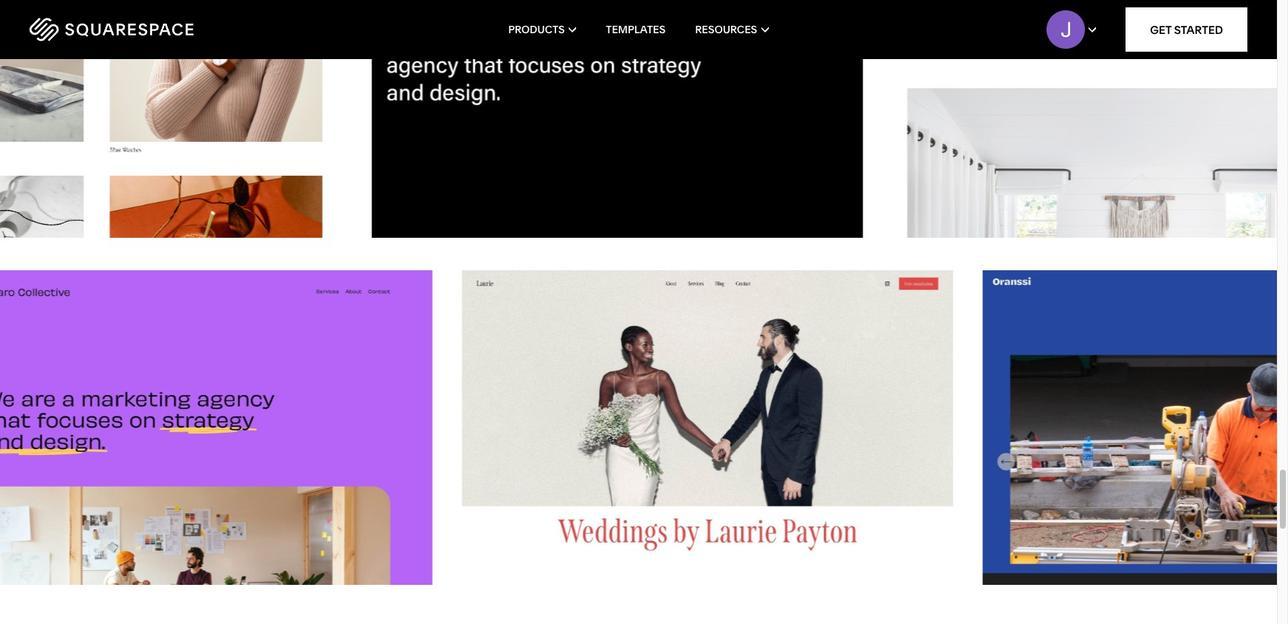 Task type: describe. For each thing, give the bounding box(es) containing it.
preview for agaro template image
[[164, 422, 210, 435]]

preview for beaumont template image
[[74, 75, 119, 89]]

resources button
[[695, 0, 769, 59]]

resources
[[695, 23, 757, 36]]

oranssi template image
[[983, 271, 1288, 585]]

preview link for agaro template image
[[135, 407, 239, 451]]

beaumont template image
[[0, 0, 342, 238]]

products
[[508, 23, 565, 36]]

preview for bergen template 'image'
[[1115, 75, 1161, 89]]

squarespace logo image
[[30, 18, 194, 41]]

preview link for nolan template image
[[565, 61, 670, 105]]

get started link
[[1126, 7, 1248, 52]]

squarespace logo link
[[30, 18, 273, 41]]

preview link for beaumont template image
[[44, 61, 149, 105]]

bergen template image
[[893, 0, 1288, 238]]

templates
[[606, 23, 666, 36]]

preview for the oranssi template image
[[1206, 422, 1251, 435]]

laurie template image
[[462, 271, 953, 585]]

agaro template image
[[0, 271, 432, 585]]

started
[[1174, 23, 1223, 37]]



Task type: locate. For each thing, give the bounding box(es) containing it.
preview link
[[44, 61, 149, 105], [565, 61, 670, 105], [1086, 61, 1190, 105], [135, 407, 239, 451], [655, 407, 760, 451], [1176, 407, 1281, 451]]

preview button
[[0, 0, 342, 241], [372, 0, 863, 241], [893, 0, 1288, 241], [0, 271, 432, 588], [462, 271, 953, 588], [983, 271, 1288, 588]]

templates link
[[606, 0, 666, 59]]

nolan template image
[[372, 0, 863, 238]]

preview link for laurie template image
[[655, 407, 760, 451]]

preview for laurie template image
[[685, 422, 730, 435]]

preview link for bergen template 'image'
[[1086, 61, 1190, 105]]

get started
[[1150, 23, 1223, 37]]

preview link for the oranssi template image
[[1176, 407, 1281, 451]]

get
[[1150, 23, 1172, 37]]

preview
[[74, 75, 119, 89], [595, 75, 640, 89], [1115, 75, 1161, 89], [164, 422, 210, 435], [685, 422, 730, 435], [1206, 422, 1251, 435]]

products button
[[508, 0, 576, 59]]



Task type: vqa. For each thing, say whether or not it's contained in the screenshot.
Kusa image
no



